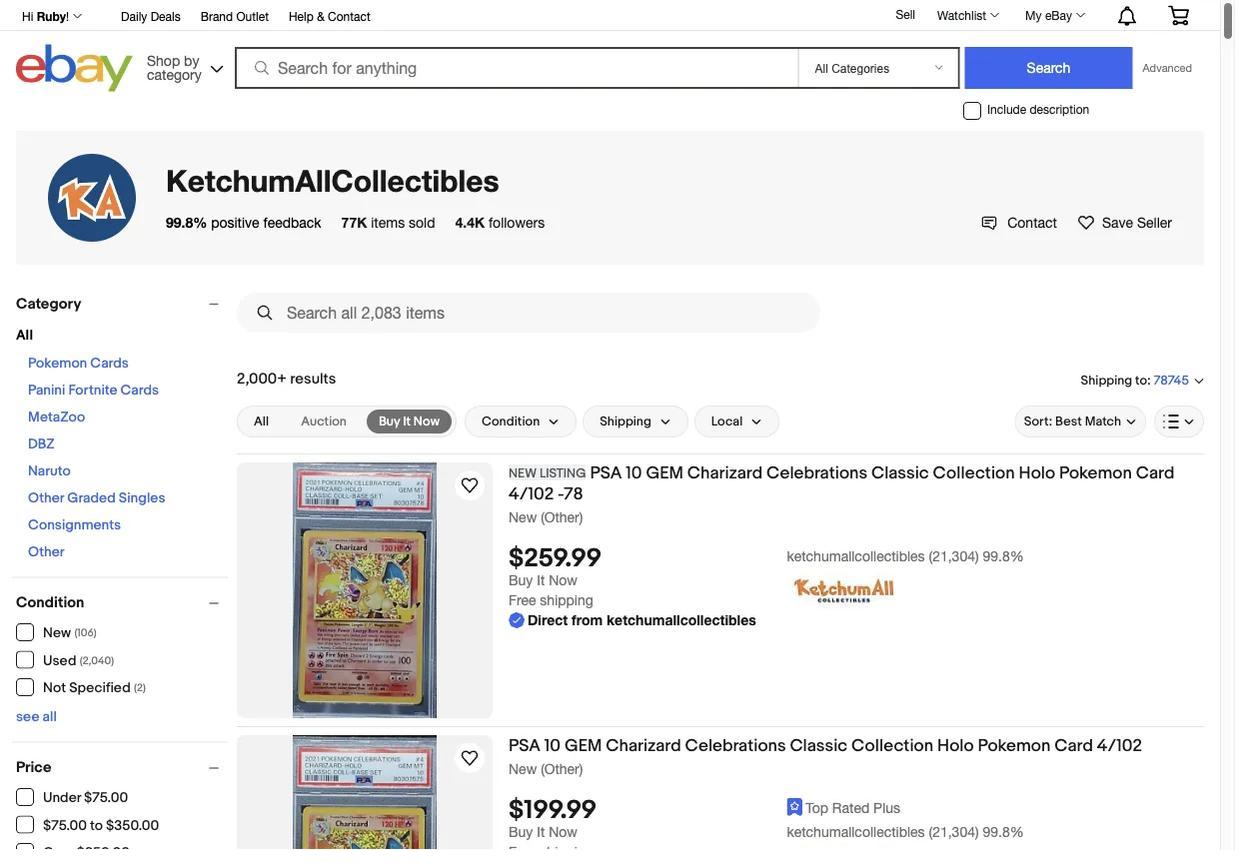 Task type: locate. For each thing, give the bounding box(es) containing it.
psa
[[590, 463, 622, 484], [509, 736, 541, 757]]

1 vertical spatial 99.8%
[[983, 548, 1024, 564]]

it inside ketchumallcollectibles (21,304) 99.8% buy it now
[[537, 572, 545, 589]]

classic
[[872, 463, 929, 484], [790, 736, 848, 757]]

shipping inside dropdown button
[[600, 414, 651, 430]]

0 vertical spatial cards
[[90, 355, 129, 372]]

1 vertical spatial (other)
[[541, 761, 583, 777]]

1 vertical spatial all
[[254, 414, 269, 430]]

celebrations inside psa 10 gem charizard celebrations classic collection holo pokemon card 4/102 -78
[[767, 463, 868, 484]]

celebrations for (other)
[[685, 736, 786, 757]]

shipping
[[1081, 373, 1133, 388], [600, 414, 651, 430]]

4/102 inside 'psa 10 gem charizard celebrations classic collection holo pokemon card 4/102 new (other)'
[[1097, 736, 1142, 757]]

to down under $75.00
[[90, 818, 103, 835]]

0 horizontal spatial 10
[[545, 736, 561, 757]]

1 horizontal spatial psa
[[590, 463, 622, 484]]

1 vertical spatial condition button
[[16, 594, 228, 612]]

0 horizontal spatial card
[[1055, 736, 1093, 757]]

None submit
[[965, 47, 1133, 89]]

collection inside psa 10 gem charizard celebrations classic collection holo pokemon card 4/102 -78
[[933, 463, 1015, 484]]

ketchumallcollectibles inside free shipping direct from ketchumallcollectibles
[[607, 612, 756, 629]]

1 (21,304) from the top
[[929, 548, 979, 564]]

1 vertical spatial shipping
[[600, 414, 651, 430]]

(other) down -
[[541, 509, 583, 525]]

0 vertical spatial gem
[[646, 463, 684, 484]]

shop by category
[[147, 52, 202, 82]]

77k items sold
[[341, 214, 435, 230]]

classic for 78
[[872, 463, 929, 484]]

condition button up new listing
[[465, 406, 577, 438]]

now inside text field
[[414, 414, 440, 429]]

1 horizontal spatial 10
[[626, 463, 642, 484]]

2 vertical spatial buy
[[509, 824, 533, 841]]

shipping
[[540, 592, 593, 609]]

99.8% for ketchumallcollectibles (21,304) 99.8%
[[983, 824, 1024, 841]]

10 up $199.99
[[545, 736, 561, 757]]

contact right &
[[328, 9, 371, 23]]

2 vertical spatial ketchumallcollectibles
[[787, 824, 925, 841]]

1 horizontal spatial shipping
[[1081, 373, 1133, 388]]

1 vertical spatial to
[[90, 818, 103, 835]]

0 vertical spatial charizard
[[687, 463, 763, 484]]

1 horizontal spatial gem
[[646, 463, 684, 484]]

visit ketchumallcollectibles ebay store! image
[[787, 571, 901, 611], [787, 843, 901, 851]]

new up $199.99
[[509, 761, 537, 777]]

new down new listing
[[509, 509, 537, 525]]

pokemon
[[28, 355, 87, 372], [1059, 463, 1132, 484], [978, 736, 1051, 757]]

daily deals
[[121, 9, 181, 23]]

save seller
[[1102, 214, 1172, 230]]

watch psa 10 gem charizard celebrations classic collection holo pokemon card 4/102 -78 image
[[458, 474, 482, 498]]

ketchumallcollectibles for ketchumallcollectibles (21,304) 99.8% buy it now
[[787, 548, 925, 564]]

holo up ketchumallcollectibles (21,304) 99.8%
[[937, 736, 974, 757]]

10
[[626, 463, 642, 484], [545, 736, 561, 757]]

-
[[558, 484, 564, 505]]

1 vertical spatial contact
[[1008, 214, 1057, 230]]

ruby
[[37, 9, 66, 23]]

shipping inside shipping to : 78745
[[1081, 373, 1133, 388]]

1 vertical spatial classic
[[790, 736, 848, 757]]

1 horizontal spatial 4/102
[[1097, 736, 1142, 757]]

10 for 78
[[626, 463, 642, 484]]

under
[[43, 790, 81, 807]]

ketchumallcollectibles for ketchumallcollectibles (21,304) 99.8%
[[787, 824, 925, 841]]

celebrations for 78
[[767, 463, 868, 484]]

all down 2,000+
[[254, 414, 269, 430]]

shipping for shipping
[[600, 414, 651, 430]]

0 vertical spatial 99.8%
[[166, 214, 207, 230]]

1 horizontal spatial holo
[[1019, 463, 1056, 484]]

free
[[509, 592, 536, 609]]

psa inside 'psa 10 gem charizard celebrations classic collection holo pokemon card 4/102 new (other)'
[[509, 736, 541, 757]]

card inside 'psa 10 gem charizard celebrations classic collection holo pokemon card 4/102 new (other)'
[[1055, 736, 1093, 757]]

(other)
[[541, 509, 583, 525], [541, 761, 583, 777]]

2 vertical spatial it
[[537, 824, 545, 841]]

top rated plus image
[[787, 799, 803, 817]]

ketchumallcollectibles right from
[[607, 612, 756, 629]]

all for all pokemon cards panini fortnite cards metazoo dbz naruto other graded singles consignments other
[[16, 327, 33, 344]]

collection for psa 10 gem charizard celebrations classic collection holo pokemon card 4/102 new (other)
[[852, 736, 934, 757]]

1 vertical spatial holo
[[937, 736, 974, 757]]

2 vertical spatial 99.8%
[[983, 824, 1024, 841]]

$75.00 up $75.00 to $350.00
[[84, 790, 128, 807]]

psa right '78'
[[590, 463, 622, 484]]

other down consignments
[[28, 544, 65, 561]]

pokemon inside 'psa 10 gem charizard celebrations classic collection holo pokemon card 4/102 new (other)'
[[978, 736, 1051, 757]]

to inside shipping to : 78745
[[1135, 373, 1147, 388]]

positive
[[211, 214, 259, 230]]

0 horizontal spatial charizard
[[606, 736, 681, 757]]

collection inside 'psa 10 gem charizard celebrations classic collection holo pokemon card 4/102 new (other)'
[[852, 736, 934, 757]]

1 vertical spatial collection
[[852, 736, 934, 757]]

new
[[509, 466, 537, 481], [509, 509, 537, 525], [43, 625, 71, 642], [509, 761, 537, 777]]

78
[[564, 484, 583, 505]]

ketchumallcollectibles down top rated plus
[[787, 824, 925, 841]]

10 down shipping dropdown button
[[626, 463, 642, 484]]

holo down sort:
[[1019, 463, 1056, 484]]

sort:
[[1024, 414, 1053, 430]]

1 horizontal spatial pokemon
[[978, 736, 1051, 757]]

main content
[[237, 285, 1204, 851]]

1 vertical spatial now
[[549, 572, 578, 589]]

all inside all pokemon cards panini fortnite cards metazoo dbz naruto other graded singles consignments other
[[16, 327, 33, 344]]

0 horizontal spatial condition button
[[16, 594, 228, 612]]

gem for (other)
[[565, 736, 602, 757]]

(2)
[[134, 682, 146, 695]]

1 horizontal spatial classic
[[872, 463, 929, 484]]

0 vertical spatial buy
[[379, 414, 400, 429]]

match
[[1085, 414, 1121, 430]]

0 horizontal spatial pokemon
[[28, 355, 87, 372]]

condition button
[[465, 406, 577, 438], [16, 594, 228, 612]]

new left listing
[[509, 466, 537, 481]]

charizard for 78
[[687, 463, 763, 484]]

$75.00 down under
[[43, 818, 87, 835]]

charizard inside psa 10 gem charizard celebrations classic collection holo pokemon card 4/102 -78
[[687, 463, 763, 484]]

card
[[1136, 463, 1175, 484], [1055, 736, 1093, 757]]

new for new (other)
[[509, 509, 537, 525]]

psa 10 gem charizard celebrations classic collection holo pokemon card 4/102 -78 image
[[293, 463, 437, 719]]

1 horizontal spatial to
[[1135, 373, 1147, 388]]

1 vertical spatial other
[[28, 544, 65, 561]]

0 horizontal spatial shipping
[[600, 414, 651, 430]]

buy it now
[[379, 414, 440, 429], [509, 824, 578, 841]]

account navigation
[[11, 0, 1204, 31]]

2 visit ketchumallcollectibles ebay store! image from the top
[[787, 843, 901, 851]]

1 horizontal spatial all
[[254, 414, 269, 430]]

classic inside 'psa 10 gem charizard celebrations classic collection holo pokemon card 4/102 new (other)'
[[790, 736, 848, 757]]

all inside all link
[[254, 414, 269, 430]]

1 vertical spatial buy it now
[[509, 824, 578, 841]]

0 vertical spatial (other)
[[541, 509, 583, 525]]

0 vertical spatial card
[[1136, 463, 1175, 484]]

charizard inside 'psa 10 gem charizard celebrations classic collection holo pokemon card 4/102 new (other)'
[[606, 736, 681, 757]]

4/102 for psa 10 gem charizard celebrations classic collection holo pokemon card 4/102 -78
[[509, 484, 554, 505]]

2 horizontal spatial pokemon
[[1059, 463, 1132, 484]]

0 horizontal spatial 4/102
[[509, 484, 554, 505]]

0 vertical spatial visit ketchumallcollectibles ebay store! image
[[787, 571, 901, 611]]

99.8% inside ketchumallcollectibles (21,304) 99.8% buy it now
[[983, 548, 1024, 564]]

&
[[317, 9, 325, 23]]

0 vertical spatial (21,304)
[[929, 548, 979, 564]]

new inside psa 10 gem charizard celebrations classic collection holo pokemon card 4/102 -78 heading
[[509, 466, 537, 481]]

0 vertical spatial $75.00
[[84, 790, 128, 807]]

0 vertical spatial shipping
[[1081, 373, 1133, 388]]

1 vertical spatial it
[[537, 572, 545, 589]]

Buy It Now selected text field
[[379, 413, 440, 431]]

psa right watch psa 10 gem charizard celebrations classic collection holo pokemon card 4/102 "icon"
[[509, 736, 541, 757]]

condition button up (106)
[[16, 594, 228, 612]]

condition up new (106)
[[16, 594, 84, 612]]

pokemon cards link
[[28, 355, 129, 372]]

not specified (2)
[[43, 680, 146, 697]]

brand outlet
[[201, 9, 269, 23]]

0 horizontal spatial gem
[[565, 736, 602, 757]]

1 horizontal spatial card
[[1136, 463, 1175, 484]]

ketchumallcollectibles down psa 10 gem charizard celebrations classic collection holo pokemon card 4/102 -78 on the bottom of the page
[[787, 548, 925, 564]]

1 vertical spatial 4/102
[[1097, 736, 1142, 757]]

brand outlet link
[[201, 6, 269, 28]]

watchlist
[[937, 8, 987, 22]]

gem down shipping dropdown button
[[646, 463, 684, 484]]

2 (21,304) from the top
[[929, 824, 979, 841]]

new (other)
[[509, 509, 583, 525]]

(21,304)
[[929, 548, 979, 564], [929, 824, 979, 841]]

1 vertical spatial condition
[[16, 594, 84, 612]]

cards right fortnite
[[120, 382, 159, 399]]

celebrations inside 'psa 10 gem charizard celebrations classic collection holo pokemon card 4/102 new (other)'
[[685, 736, 786, 757]]

all
[[16, 327, 33, 344], [254, 414, 269, 430]]

rated
[[832, 800, 870, 816]]

0 vertical spatial 10
[[626, 463, 642, 484]]

none submit inside shop by category banner
[[965, 47, 1133, 89]]

shop
[[147, 52, 180, 68]]

0 vertical spatial condition button
[[465, 406, 577, 438]]

4.4k
[[455, 214, 485, 230]]

0 vertical spatial condition
[[482, 414, 540, 430]]

holo
[[1019, 463, 1056, 484], [937, 736, 974, 757]]

99.8% positive feedback
[[166, 214, 321, 230]]

new for new listing
[[509, 466, 537, 481]]

1 vertical spatial buy
[[509, 572, 533, 589]]

0 horizontal spatial contact
[[328, 9, 371, 23]]

0 vertical spatial now
[[414, 414, 440, 429]]

0 horizontal spatial to
[[90, 818, 103, 835]]

shipping button
[[583, 406, 688, 438]]

1 vertical spatial ketchumallcollectibles
[[607, 612, 756, 629]]

0 horizontal spatial holo
[[937, 736, 974, 757]]

(21,304) inside ketchumallcollectibles (21,304) 99.8% buy it now
[[929, 548, 979, 564]]

4.4k followers
[[455, 214, 545, 230]]

gem for 78
[[646, 463, 684, 484]]

buy inside ketchumallcollectibles (21,304) 99.8% buy it now
[[509, 572, 533, 589]]

holo for psa 10 gem charizard celebrations classic collection holo pokemon card 4/102 new (other)
[[937, 736, 974, 757]]

1 vertical spatial card
[[1055, 736, 1093, 757]]

10 for (other)
[[545, 736, 561, 757]]

1 horizontal spatial charizard
[[687, 463, 763, 484]]

contact inside help & contact link
[[328, 9, 371, 23]]

psa inside psa 10 gem charizard celebrations classic collection holo pokemon card 4/102 -78
[[590, 463, 622, 484]]

1 vertical spatial gem
[[565, 736, 602, 757]]

holo inside psa 10 gem charizard celebrations classic collection holo pokemon card 4/102 -78
[[1019, 463, 1056, 484]]

sell link
[[887, 7, 924, 21]]

0 vertical spatial 4/102
[[509, 484, 554, 505]]

1 horizontal spatial condition
[[482, 414, 540, 430]]

it
[[403, 414, 411, 429], [537, 572, 545, 589], [537, 824, 545, 841]]

feedback
[[263, 214, 321, 230]]

naruto link
[[28, 463, 71, 480]]

Search all 2,083 items field
[[237, 293, 821, 333]]

1 vertical spatial cards
[[120, 382, 159, 399]]

all down category
[[16, 327, 33, 344]]

to for :
[[1135, 373, 1147, 388]]

advanced link
[[1133, 48, 1202, 88]]

(other) up $199.99
[[541, 761, 583, 777]]

4/102 inside psa 10 gem charizard celebrations classic collection holo pokemon card 4/102 -78
[[509, 484, 554, 505]]

top rated plus
[[806, 800, 901, 816]]

main content containing $259.99
[[237, 285, 1204, 851]]

under $75.00 link
[[16, 789, 129, 807]]

collection
[[933, 463, 1015, 484], [852, 736, 934, 757]]

watch psa 10 gem charizard celebrations classic collection holo pokemon card 4/102 image
[[458, 747, 482, 771]]

0 vertical spatial all
[[16, 327, 33, 344]]

classic inside psa 10 gem charizard celebrations classic collection holo pokemon card 4/102 -78
[[872, 463, 929, 484]]

0 horizontal spatial buy it now
[[379, 414, 440, 429]]

celebrations
[[767, 463, 868, 484], [685, 736, 786, 757]]

holo inside 'psa 10 gem charizard celebrations classic collection holo pokemon card 4/102 new (other)'
[[937, 736, 974, 757]]

cards up panini fortnite cards link
[[90, 355, 129, 372]]

local button
[[694, 406, 780, 438]]

2 (other) from the top
[[541, 761, 583, 777]]

direct
[[528, 612, 568, 629]]

used (2,040)
[[43, 653, 114, 670]]

other down naruto link
[[28, 490, 64, 507]]

2 other from the top
[[28, 544, 65, 561]]

0 vertical spatial psa
[[590, 463, 622, 484]]

to left 78745
[[1135, 373, 1147, 388]]

:
[[1147, 373, 1151, 388]]

local
[[711, 414, 743, 430]]

all for all
[[254, 414, 269, 430]]

0 vertical spatial pokemon
[[28, 355, 87, 372]]

0 vertical spatial classic
[[872, 463, 929, 484]]

gem up $199.99
[[565, 736, 602, 757]]

charizard
[[687, 463, 763, 484], [606, 736, 681, 757]]

10 inside psa 10 gem charizard celebrations classic collection holo pokemon card 4/102 -78
[[626, 463, 642, 484]]

it inside text field
[[403, 414, 411, 429]]

0 horizontal spatial psa
[[509, 736, 541, 757]]

1 vertical spatial celebrations
[[685, 736, 786, 757]]

psa 10 gem charizard celebrations classic collection holo pokemon card 4/102 new (other)
[[509, 736, 1142, 777]]

my ebay link
[[1015, 3, 1094, 27]]

0 horizontal spatial classic
[[790, 736, 848, 757]]

condition up new listing
[[482, 414, 540, 430]]

1 horizontal spatial contact
[[1008, 214, 1057, 230]]

1 vertical spatial 10
[[545, 736, 561, 757]]

gem inside 'psa 10 gem charizard celebrations classic collection holo pokemon card 4/102 new (other)'
[[565, 736, 602, 757]]

1 vertical spatial psa
[[509, 736, 541, 757]]

gem inside psa 10 gem charizard celebrations classic collection holo pokemon card 4/102 -78
[[646, 463, 684, 484]]

10 inside 'psa 10 gem charizard celebrations classic collection holo pokemon card 4/102 new (other)'
[[545, 736, 561, 757]]

1 vertical spatial (21,304)
[[929, 824, 979, 841]]

0 vertical spatial it
[[403, 414, 411, 429]]

Direct from ketchumallcollectibles text field
[[509, 611, 756, 631]]

contact left save
[[1008, 214, 1057, 230]]

0 horizontal spatial all
[[16, 327, 33, 344]]

card inside psa 10 gem charizard celebrations classic collection holo pokemon card 4/102 -78
[[1136, 463, 1175, 484]]

0 vertical spatial collection
[[933, 463, 1015, 484]]

1 horizontal spatial buy it now
[[509, 824, 578, 841]]

0 vertical spatial contact
[[328, 9, 371, 23]]

0 vertical spatial celebrations
[[767, 463, 868, 484]]

2 vertical spatial pokemon
[[978, 736, 1051, 757]]

daily deals link
[[121, 6, 181, 28]]

0 vertical spatial to
[[1135, 373, 1147, 388]]

price
[[16, 759, 51, 777]]

1 vertical spatial visit ketchumallcollectibles ebay store! image
[[787, 843, 901, 851]]

sold
[[409, 214, 435, 230]]

1 vertical spatial pokemon
[[1059, 463, 1132, 484]]

ketchumallcollectibles link
[[166, 162, 499, 198]]

0 horizontal spatial condition
[[16, 594, 84, 612]]

0 vertical spatial ketchumallcollectibles
[[787, 548, 925, 564]]

ebay
[[1045, 8, 1072, 22]]

listing
[[540, 466, 586, 481]]

$75.00
[[84, 790, 128, 807], [43, 818, 87, 835]]

1 vertical spatial charizard
[[606, 736, 681, 757]]

pokemon inside psa 10 gem charizard celebrations classic collection holo pokemon card 4/102 -78
[[1059, 463, 1132, 484]]

new up used
[[43, 625, 71, 642]]

0 vertical spatial other
[[28, 490, 64, 507]]

consignments link
[[28, 517, 121, 534]]

psa for 78
[[590, 463, 622, 484]]

collection for psa 10 gem charizard celebrations classic collection holo pokemon card 4/102 -78
[[933, 463, 1015, 484]]

cards
[[90, 355, 129, 372], [120, 382, 159, 399]]

ketchumallcollectibles inside ketchumallcollectibles (21,304) 99.8% buy it now
[[787, 548, 925, 564]]

0 vertical spatial holo
[[1019, 463, 1056, 484]]

1 vertical spatial $75.00
[[43, 818, 87, 835]]

buy
[[379, 414, 400, 429], [509, 572, 533, 589], [509, 824, 533, 841]]



Task type: describe. For each thing, give the bounding box(es) containing it.
include description
[[987, 103, 1090, 117]]

by
[[184, 52, 199, 68]]

ketchumallcollectibles (21,304) 99.8% buy it now
[[509, 548, 1024, 589]]

buy it now link
[[367, 410, 452, 434]]

0 vertical spatial buy it now
[[379, 414, 440, 429]]

top
[[806, 800, 829, 816]]

1 horizontal spatial condition button
[[465, 406, 577, 438]]

4/102 for psa 10 gem charizard celebrations classic collection holo pokemon card 4/102 new (other)
[[1097, 736, 1142, 757]]

graded
[[67, 490, 116, 507]]

contact inside contact link
[[1008, 214, 1057, 230]]

not
[[43, 680, 66, 697]]

classic for (other)
[[790, 736, 848, 757]]

1 visit ketchumallcollectibles ebay store! image from the top
[[787, 571, 901, 611]]

pokemon inside all pokemon cards panini fortnite cards metazoo dbz naruto other graded singles consignments other
[[28, 355, 87, 372]]

psa 10 gem charizard celebrations classic collection holo pokemon card 4/102 -78 heading
[[509, 463, 1175, 505]]

2,000+
[[237, 370, 287, 388]]

other link
[[28, 544, 65, 561]]

shipping for shipping to : 78745
[[1081, 373, 1133, 388]]

brand
[[201, 9, 233, 23]]

pokemon for psa 10 gem charizard celebrations classic collection holo pokemon card 4/102 new (other)
[[978, 736, 1051, 757]]

from
[[572, 612, 603, 629]]

99.8% for ketchumallcollectibles (21,304) 99.8% buy it now
[[983, 548, 1024, 564]]

plus
[[874, 800, 901, 816]]

buy inside text field
[[379, 414, 400, 429]]

$75.00 to $350.00 link
[[16, 816, 160, 835]]

now inside ketchumallcollectibles (21,304) 99.8% buy it now
[[549, 572, 578, 589]]

new inside 'psa 10 gem charizard celebrations classic collection holo pokemon card 4/102 new (other)'
[[509, 761, 537, 777]]

other graded singles link
[[28, 490, 165, 507]]

psa 10 gem charizard celebrations classic collection holo pokemon card 4/102 image
[[293, 736, 437, 851]]

items
[[371, 214, 405, 230]]

pokemon for psa 10 gem charizard celebrations classic collection holo pokemon card 4/102 -78
[[1059, 463, 1132, 484]]

shop by category button
[[138, 44, 228, 87]]

consignments
[[28, 517, 121, 534]]

price button
[[16, 759, 228, 777]]

save
[[1102, 214, 1134, 230]]

charizard for (other)
[[606, 736, 681, 757]]

77k
[[341, 214, 367, 230]]

all link
[[242, 410, 281, 434]]

category button
[[16, 295, 228, 313]]

seller
[[1137, 214, 1172, 230]]

all
[[43, 709, 57, 726]]

help
[[289, 9, 314, 23]]

my
[[1026, 8, 1042, 22]]

psa for (other)
[[509, 736, 541, 757]]

new for new (106)
[[43, 625, 71, 642]]

$259.99
[[509, 544, 602, 575]]

auction
[[301, 414, 347, 430]]

(21,304) for ketchumallcollectibles (21,304) 99.8%
[[929, 824, 979, 841]]

(2,040)
[[80, 655, 114, 668]]

hi
[[22, 9, 33, 23]]

sort: best match button
[[1015, 406, 1146, 438]]

specified
[[69, 680, 131, 697]]

advanced
[[1143, 61, 1192, 74]]

shipping to : 78745
[[1081, 373, 1189, 389]]

78745
[[1154, 373, 1189, 389]]

holo for psa 10 gem charizard celebrations classic collection holo pokemon card 4/102 -78
[[1019, 463, 1056, 484]]

results
[[290, 370, 336, 388]]

$199.99
[[509, 796, 597, 827]]

hi ruby !
[[22, 9, 69, 23]]

daily
[[121, 9, 147, 23]]

shop by category banner
[[11, 0, 1204, 97]]

save seller button
[[1077, 212, 1172, 233]]

psa 10 gem charizard celebrations classic collection holo pokemon card 4/102 -78
[[509, 463, 1175, 505]]

watchlist link
[[926, 3, 1009, 27]]

new (106)
[[43, 625, 97, 642]]

(other) inside 'psa 10 gem charizard celebrations classic collection holo pokemon card 4/102 new (other)'
[[541, 761, 583, 777]]

see
[[16, 709, 39, 726]]

2 vertical spatial now
[[549, 824, 578, 841]]

listing options selector. list view selected. image
[[1163, 414, 1195, 430]]

!
[[66, 9, 69, 23]]

see all button
[[16, 709, 57, 726]]

dbz link
[[28, 436, 55, 453]]

all pokemon cards panini fortnite cards metazoo dbz naruto other graded singles consignments other
[[16, 327, 165, 561]]

fortnite
[[68, 382, 117, 399]]

followers
[[489, 214, 545, 230]]

auction link
[[289, 410, 359, 434]]

$75.00 to $350.00
[[43, 818, 159, 835]]

contact link
[[982, 214, 1057, 231]]

used
[[43, 653, 76, 670]]

(21,304) for ketchumallcollectibles (21,304) 99.8% buy it now
[[929, 548, 979, 564]]

best
[[1056, 414, 1082, 430]]

sort: best match
[[1024, 414, 1121, 430]]

card for psa 10 gem charizard celebrations classic collection holo pokemon card 4/102 -78
[[1136, 463, 1175, 484]]

card for psa 10 gem charizard celebrations classic collection holo pokemon card 4/102 new (other)
[[1055, 736, 1093, 757]]

category
[[147, 66, 202, 82]]

psa 10 gem charizard celebrations classic collection holo pokemon card 4/102 link
[[509, 736, 1204, 760]]

to for $350.00
[[90, 818, 103, 835]]

1 other from the top
[[28, 490, 64, 507]]

Search for anything text field
[[238, 49, 794, 87]]

psa 10 gem charizard celebrations classic collection holo pokemon card 4/102 heading
[[509, 736, 1142, 757]]

see all
[[16, 709, 57, 726]]

metazoo
[[28, 409, 85, 426]]

panini fortnite cards link
[[28, 382, 159, 399]]

1 (other) from the top
[[541, 509, 583, 525]]

ketchumallcollectibles (21,304) 99.8%
[[787, 824, 1024, 841]]

description
[[1030, 103, 1090, 117]]

ketchumallcollectibles image
[[48, 154, 136, 242]]

2,000+ results
[[237, 370, 336, 388]]

help & contact
[[289, 9, 371, 23]]

your shopping cart image
[[1167, 5, 1190, 25]]

include
[[987, 103, 1027, 117]]

my ebay
[[1026, 8, 1072, 22]]

free shipping direct from ketchumallcollectibles
[[509, 592, 756, 629]]

category
[[16, 295, 81, 313]]

under $75.00
[[43, 790, 128, 807]]

(106)
[[74, 627, 97, 640]]

new listing
[[509, 466, 586, 481]]

dbz
[[28, 436, 55, 453]]

singles
[[119, 490, 165, 507]]



Task type: vqa. For each thing, say whether or not it's contained in the screenshot.
see
yes



